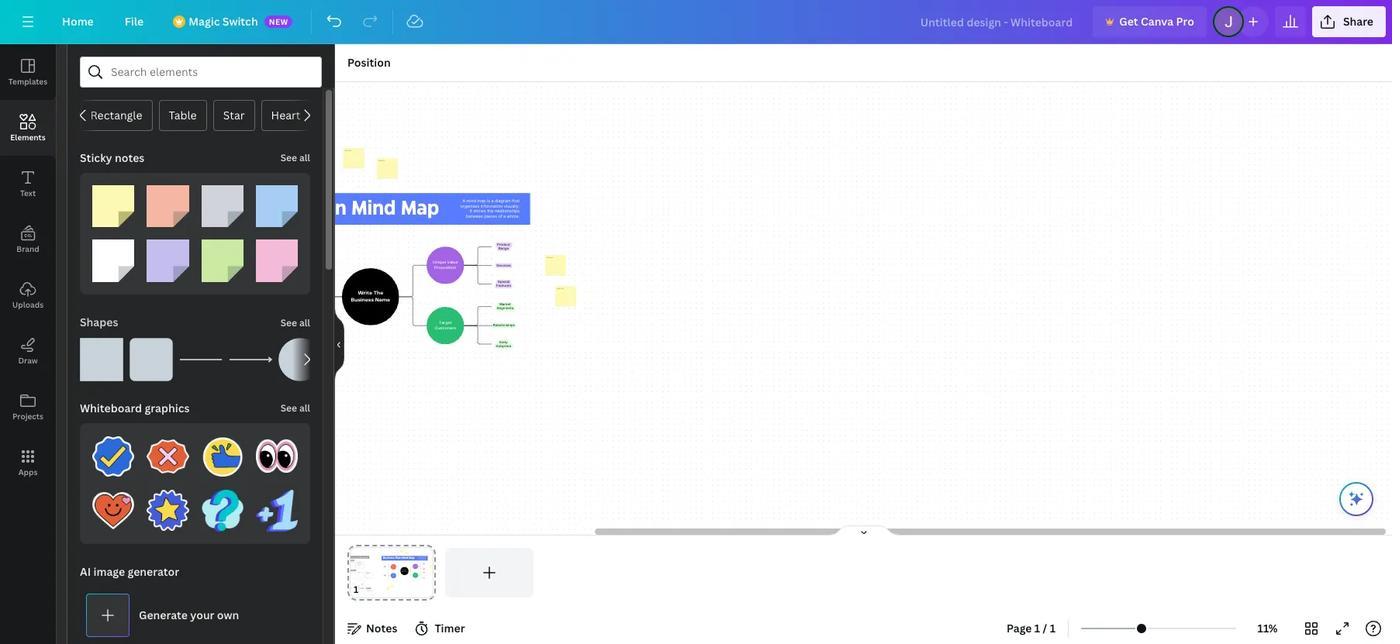 Task type: locate. For each thing, give the bounding box(es) containing it.
see all
[[281, 151, 310, 164], [281, 316, 310, 329], [281, 401, 310, 415]]

elements button
[[0, 100, 56, 156]]

1 vertical spatial see all
[[281, 316, 310, 329]]

all down 'heart' button
[[299, 151, 310, 164]]

group down thumb up icon at bottom
[[201, 481, 243, 532]]

1 add this line to the canvas image from the left
[[179, 338, 223, 381]]

star illustration sticker image
[[147, 490, 189, 532]]

see all down 'heart' button
[[281, 151, 310, 164]]

1 left /
[[1035, 621, 1041, 636]]

1 1 from the left
[[1035, 621, 1041, 636]]

a mind map is a diagram that organizes information visually. it shows the relationships between pieces of a whole.
[[460, 199, 520, 219]]

hide pages image
[[827, 525, 901, 538]]

0 vertical spatial see all
[[281, 151, 310, 164]]

special features
[[496, 281, 511, 288]]

1 right /
[[1050, 621, 1056, 636]]

generate
[[139, 608, 188, 623]]

2 vertical spatial all
[[299, 401, 310, 415]]

1 horizontal spatial add this line to the canvas image
[[229, 338, 272, 381]]

a
[[462, 199, 465, 204]]

1 all from the top
[[299, 151, 310, 164]]

visually.
[[504, 204, 520, 209]]

see all button down 'heart' button
[[281, 151, 310, 166]]

2 vertical spatial see all button
[[281, 401, 310, 416]]

get
[[1120, 14, 1139, 29]]

all down white circle shape image
[[299, 401, 310, 415]]

hide image
[[334, 307, 344, 382]]

see all button for notes
[[281, 151, 310, 166]]

see up white circle shape image
[[281, 316, 297, 329]]

purple sticky note image
[[147, 240, 189, 282]]

apps button
[[0, 435, 56, 491]]

add this line to the canvas image right rounded square image
[[179, 338, 223, 381]]

it
[[469, 209, 472, 214]]

page 1 image
[[348, 548, 436, 598]]

see all button down white circle shape image
[[281, 401, 310, 416]]

product range
[[497, 244, 510, 251]]

3 all from the top
[[299, 401, 310, 415]]

special
[[497, 281, 509, 284]]

projects button
[[0, 379, 56, 435]]

2 1 from the left
[[1050, 621, 1056, 636]]

group down check mark illustration sticker image
[[92, 481, 134, 532]]

Search elements search field
[[111, 57, 291, 87]]

0 horizontal spatial 1
[[1035, 621, 1041, 636]]

the
[[487, 209, 493, 214]]

early adopters
[[496, 341, 511, 348]]

see all up white circle shape image
[[281, 316, 310, 329]]

1 horizontal spatial a
[[503, 214, 505, 219]]

all up white circle shape image
[[299, 316, 310, 329]]

whiteboard
[[80, 401, 142, 415]]

see
[[281, 151, 297, 164], [281, 316, 297, 329], [281, 401, 297, 415]]

2 see from the top
[[281, 316, 297, 329]]

see all button
[[281, 151, 310, 166], [279, 307, 312, 338], [281, 401, 310, 416]]

rectangle button
[[80, 100, 152, 131]]

all
[[299, 151, 310, 164], [299, 316, 310, 329], [299, 401, 310, 415]]

1 vertical spatial see
[[281, 316, 297, 329]]

cross mark illustration sticker image
[[147, 436, 189, 478]]

text button
[[0, 156, 56, 212]]

group right gray sticky note image
[[256, 176, 298, 227]]

draw button
[[0, 323, 56, 379]]

see all down white circle shape image
[[281, 401, 310, 415]]

get canva pro button
[[1093, 6, 1207, 37]]

heart
[[271, 108, 301, 123]]

promoting ideas and work image
[[256, 490, 298, 532]]

get canva pro
[[1120, 14, 1195, 29]]

all for notes
[[299, 151, 310, 164]]

a right the of
[[503, 214, 505, 219]]

pieces
[[484, 214, 497, 219]]

group right thumb up icon at bottom
[[256, 426, 298, 478]]

2 see all from the top
[[281, 316, 310, 329]]

see all for notes
[[281, 151, 310, 164]]

add this line to the canvas image left white circle shape image
[[229, 338, 272, 381]]

notes
[[115, 151, 145, 165]]

group left the hide image
[[279, 338, 322, 381]]

market
[[499, 303, 511, 307]]

11% button
[[1243, 617, 1293, 642]]

a right is
[[491, 199, 493, 204]]

timer button
[[410, 617, 471, 642]]

0 horizontal spatial a
[[491, 199, 493, 204]]

generator
[[128, 565, 179, 580]]

organizes
[[460, 204, 479, 209]]

your
[[190, 608, 215, 623]]

uploads
[[12, 299, 44, 310]]

see all button left the hide image
[[279, 307, 312, 338]]

notes
[[366, 621, 398, 636]]

see for graphics
[[281, 401, 297, 415]]

sticky notes
[[80, 151, 145, 165]]

3 see all from the top
[[281, 401, 310, 415]]

0 horizontal spatial add this line to the canvas image
[[179, 338, 223, 381]]

3 see from the top
[[281, 401, 297, 415]]

text
[[20, 188, 36, 199]]

2 vertical spatial see all
[[281, 401, 310, 415]]

table
[[169, 108, 197, 123]]

group down whiteboard
[[92, 426, 134, 478]]

file button
[[112, 6, 156, 37]]

see down 'heart' button
[[281, 151, 297, 164]]

group left eye illustration sticker image
[[201, 426, 243, 478]]

1 see from the top
[[281, 151, 297, 164]]

magic switch
[[189, 14, 258, 29]]

0 vertical spatial a
[[491, 199, 493, 204]]

2 vertical spatial see
[[281, 401, 297, 415]]

diagram
[[495, 199, 511, 204]]

Page title text field
[[365, 583, 372, 598]]

a
[[491, 199, 493, 204], [503, 214, 505, 219]]

1 horizontal spatial 1
[[1050, 621, 1056, 636]]

features
[[496, 285, 511, 288]]

position button
[[341, 50, 397, 75]]

group down sticky notes
[[92, 176, 134, 227]]

1 vertical spatial all
[[299, 316, 310, 329]]

1
[[1035, 621, 1041, 636], [1050, 621, 1056, 636]]

see for notes
[[281, 151, 297, 164]]

group down graphics
[[147, 426, 189, 478]]

group
[[92, 176, 134, 227], [147, 176, 189, 227], [201, 176, 243, 227], [256, 176, 298, 227], [92, 231, 134, 282], [147, 231, 189, 282], [201, 231, 243, 282], [256, 231, 298, 282], [80, 329, 123, 381], [130, 329, 173, 381], [279, 338, 322, 381], [92, 426, 134, 478], [147, 426, 189, 478], [201, 426, 243, 478], [256, 426, 298, 478], [92, 481, 134, 532], [147, 481, 189, 532], [201, 481, 243, 532], [256, 481, 298, 532]]

page
[[1007, 621, 1032, 636]]

1 see all from the top
[[281, 151, 310, 164]]

apps
[[18, 467, 38, 478]]

early
[[499, 341, 507, 344]]

11%
[[1258, 621, 1278, 636]]

white circle shape image
[[279, 338, 322, 381]]

0 vertical spatial see all button
[[281, 151, 310, 166]]

whiteboard graphics
[[80, 401, 190, 415]]

group down blue sticky note image
[[256, 231, 298, 282]]

0 vertical spatial see
[[281, 151, 297, 164]]

0 vertical spatial all
[[299, 151, 310, 164]]

add this line to the canvas image
[[179, 338, 223, 381], [229, 338, 272, 381]]

white sticky note image
[[92, 240, 134, 282]]

home
[[62, 14, 94, 29]]

see down white circle shape image
[[281, 401, 297, 415]]

shapes button
[[78, 307, 120, 338]]

canva
[[1141, 14, 1174, 29]]

timer
[[435, 621, 465, 636]]

rounded square image
[[130, 338, 173, 381]]

pink sticky note image
[[256, 240, 298, 282]]

yellow sticky note image
[[92, 185, 134, 227]]



Task type: vqa. For each thing, say whether or not it's contained in the screenshot.
topmost Logos link
no



Task type: describe. For each thing, give the bounding box(es) containing it.
shapes
[[80, 315, 118, 329]]

range
[[498, 247, 509, 251]]

group down sticky notes button
[[147, 176, 189, 227]]

whiteboard graphics button
[[80, 400, 274, 417]]

rectangle
[[90, 108, 142, 123]]

image
[[93, 565, 125, 580]]

critiquing work image
[[201, 490, 243, 532]]

magic
[[189, 14, 220, 29]]

group down cross mark illustration sticker image
[[147, 481, 189, 532]]

templates
[[8, 76, 47, 87]]

ai image generator
[[80, 565, 179, 580]]

sticky notes button
[[80, 150, 274, 167]]

templates button
[[0, 44, 56, 100]]

brand button
[[0, 212, 56, 268]]

see all for graphics
[[281, 401, 310, 415]]

shows
[[473, 209, 486, 214]]

switch
[[222, 14, 258, 29]]

orange sticky note image
[[147, 185, 189, 227]]

relationships
[[494, 209, 520, 214]]

projects
[[12, 411, 43, 422]]

that
[[512, 199, 520, 204]]

all for graphics
[[299, 401, 310, 415]]

/
[[1043, 621, 1048, 636]]

elements
[[10, 132, 46, 143]]

see all inside button
[[281, 316, 310, 329]]

uploads button
[[0, 268, 56, 323]]

services
[[496, 264, 510, 267]]

own
[[217, 608, 239, 623]]

adopters
[[496, 345, 511, 348]]

square image
[[80, 338, 123, 381]]

heart button
[[261, 100, 311, 131]]

see all button for graphics
[[281, 401, 310, 416]]

ai
[[80, 565, 91, 580]]

group down orange sticky note image
[[147, 231, 189, 282]]

file
[[125, 14, 144, 29]]

gray sticky note image
[[201, 185, 243, 227]]

group down gray sticky note image
[[201, 231, 243, 282]]

smiley heart illustration sticker image
[[92, 490, 134, 532]]

2 add this line to the canvas image from the left
[[229, 338, 272, 381]]

share button
[[1313, 6, 1386, 37]]

share
[[1344, 14, 1374, 29]]

draw
[[18, 355, 38, 366]]

sticky
[[80, 151, 112, 165]]

table button
[[159, 100, 207, 131]]

segments
[[497, 307, 513, 310]]

mind
[[466, 199, 476, 204]]

information
[[480, 204, 503, 209]]

is
[[487, 199, 490, 204]]

of
[[498, 214, 502, 219]]

pro
[[1176, 14, 1195, 29]]

map
[[477, 199, 486, 204]]

home link
[[50, 6, 106, 37]]

canva assistant image
[[1348, 490, 1366, 509]]

brand
[[17, 244, 39, 254]]

star button
[[213, 100, 255, 131]]

market segments
[[497, 303, 513, 310]]

main menu bar
[[0, 0, 1393, 44]]

group right square image
[[130, 329, 173, 381]]

blue sticky note image
[[256, 185, 298, 227]]

check mark illustration sticker image
[[92, 436, 134, 478]]

group left blue sticky note image
[[201, 176, 243, 227]]

new
[[269, 16, 288, 27]]

thumb up icon image
[[201, 436, 243, 478]]

1 vertical spatial see all button
[[279, 307, 312, 338]]

group left rounded square image
[[80, 329, 123, 381]]

group down eye illustration sticker image
[[256, 481, 298, 532]]

notes button
[[341, 617, 404, 642]]

generate your own
[[139, 608, 239, 623]]

Design title text field
[[908, 6, 1087, 37]]

1 vertical spatial a
[[503, 214, 505, 219]]

relationships
[[493, 324, 515, 328]]

green sticky note image
[[201, 240, 243, 282]]

side panel tab list
[[0, 44, 56, 491]]

product
[[497, 244, 510, 247]]

between
[[466, 214, 483, 219]]

star
[[223, 108, 245, 123]]

graphics
[[145, 401, 190, 415]]

whole.
[[507, 214, 520, 219]]

2 all from the top
[[299, 316, 310, 329]]

group down 'yellow sticky note' image
[[92, 231, 134, 282]]

position
[[348, 55, 391, 70]]

eye illustration sticker image
[[256, 436, 298, 478]]

page 1 / 1
[[1007, 621, 1056, 636]]



